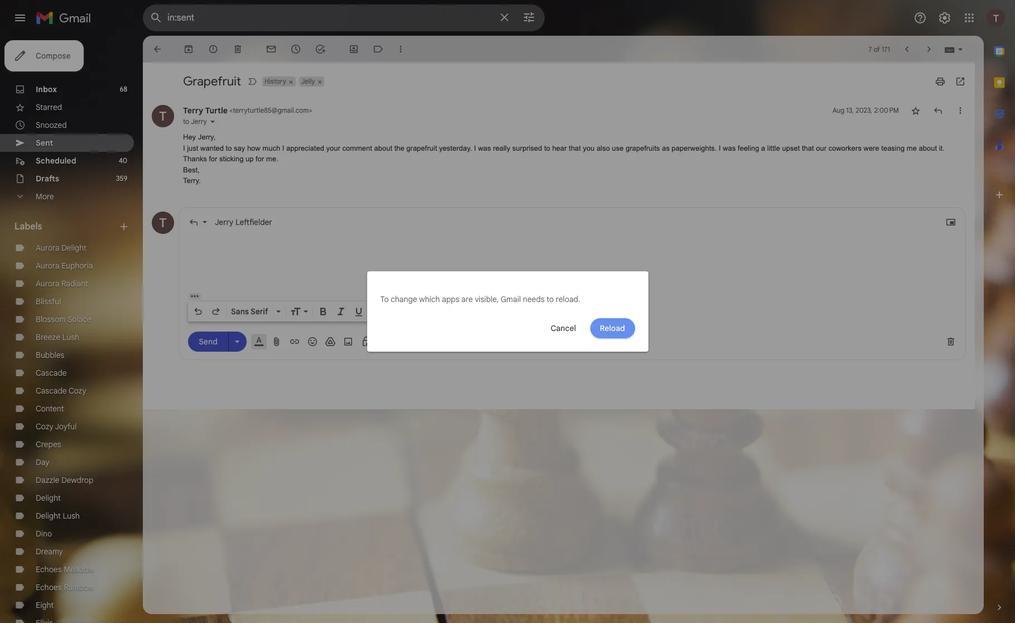 Task type: describe. For each thing, give the bounding box(es) containing it.
eight
[[36, 600, 54, 610]]

use
[[612, 144, 624, 152]]

0 vertical spatial delight
[[61, 243, 86, 253]]

thanks
[[183, 155, 207, 163]]

snoozed
[[36, 120, 67, 130]]

68
[[120, 85, 127, 93]]

cascade cozy
[[36, 386, 86, 396]]

delight lush link
[[36, 511, 80, 521]]

4 i from the left
[[719, 144, 721, 152]]

undo ‪(⌘z)‬ image
[[193, 306, 204, 317]]

40
[[119, 156, 127, 165]]

which
[[419, 294, 440, 304]]

aurora delight
[[36, 243, 86, 253]]

blossom solace
[[36, 314, 91, 324]]

1 was from the left
[[478, 144, 491, 152]]

Message Body text field
[[188, 236, 957, 284]]

3 i from the left
[[474, 144, 476, 152]]

jerry,
[[198, 133, 216, 141]]

171
[[882, 45, 891, 53]]

your
[[326, 144, 341, 152]]

terryturtle85@gmail.com
[[233, 106, 309, 114]]

blossom solace link
[[36, 314, 91, 324]]

0 horizontal spatial jerry
[[191, 117, 207, 126]]

aug
[[833, 106, 845, 114]]

labels navigation
[[0, 36, 143, 623]]

how
[[247, 144, 261, 152]]

to jerry
[[183, 117, 207, 126]]

echoes meadow
[[36, 565, 94, 575]]

more
[[36, 192, 54, 202]]

really
[[493, 144, 511, 152]]

more button
[[0, 188, 134, 205]]

history
[[265, 77, 286, 85]]

report spam image
[[208, 44, 219, 55]]

cozy joyful
[[36, 422, 77, 432]]

radiant
[[61, 279, 88, 289]]

terry turtle < terryturtle85@gmail.com >
[[183, 106, 312, 116]]

7
[[869, 45, 872, 53]]

leftfielder
[[236, 217, 272, 227]]

meadow
[[64, 565, 94, 575]]

hey jerry, i just wanted to say how much i appreciated your comment about the grapefruit yesterday. i was really surprised to hear that you also use grapefruits as paperweights. i was feeling a little upset that our coworkers were teasing me about it. thanks for sticking up for me. best, terry.
[[183, 133, 945, 185]]

lush for delight lush
[[63, 511, 80, 521]]

labels heading
[[15, 221, 118, 232]]

needs
[[523, 294, 545, 304]]

dazzle dewdrop link
[[36, 475, 93, 485]]

solace
[[67, 314, 91, 324]]

history button
[[262, 76, 287, 87]]

aug 13, 2023, 2:00 pm
[[833, 106, 900, 114]]

dreamy link
[[36, 547, 63, 557]]

formatting options toolbar
[[188, 301, 552, 321]]

content link
[[36, 404, 64, 414]]

1 i from the left
[[183, 144, 185, 152]]

dewdrop
[[61, 475, 93, 485]]

were
[[864, 144, 880, 152]]

aurora for aurora euphoria
[[36, 261, 59, 271]]

to inside 'alert dialog'
[[547, 294, 554, 304]]

delight for "delight" link
[[36, 493, 61, 503]]

newer image
[[902, 44, 913, 55]]

dreamy
[[36, 547, 63, 557]]

echoes for echoes rainbow
[[36, 582, 62, 592]]

hear
[[553, 144, 567, 152]]

mark as unread image
[[266, 44, 277, 55]]

sent
[[36, 138, 53, 148]]

breeze lush link
[[36, 332, 79, 342]]

gmail
[[501, 294, 521, 304]]

back to sent mail image
[[152, 44, 163, 55]]

euphoria
[[61, 261, 93, 271]]

blissful link
[[36, 296, 61, 307]]

inbox link
[[36, 84, 57, 94]]

scheduled link
[[36, 156, 76, 166]]

2 for from the left
[[256, 155, 264, 163]]

jelly
[[301, 77, 315, 85]]

lush for breeze lush
[[62, 332, 79, 342]]

advanced search options image
[[518, 6, 540, 28]]

cascade link
[[36, 368, 67, 378]]

to down "terry"
[[183, 117, 189, 126]]

best,
[[183, 166, 200, 174]]

2 was from the left
[[723, 144, 736, 152]]

2 i from the left
[[282, 144, 284, 152]]

sent link
[[36, 138, 53, 148]]

say
[[234, 144, 245, 152]]

terry turtle cell
[[183, 106, 312, 116]]

drafts
[[36, 174, 59, 184]]

search mail image
[[146, 8, 166, 28]]

dazzle dewdrop
[[36, 475, 93, 485]]

grapefruit
[[183, 74, 241, 89]]

a
[[762, 144, 766, 152]]

indent less ‪(⌘[)‬ image
[[459, 306, 470, 317]]

2023,
[[856, 106, 873, 114]]

content
[[36, 404, 64, 414]]

7 of 171
[[869, 45, 891, 53]]

just
[[187, 144, 198, 152]]



Task type: locate. For each thing, give the bounding box(es) containing it.
1 horizontal spatial about
[[919, 144, 938, 152]]

1 horizontal spatial cozy
[[69, 386, 86, 396]]

1 horizontal spatial that
[[802, 144, 814, 152]]

for
[[209, 155, 217, 163], [256, 155, 264, 163]]

about left it.
[[919, 144, 938, 152]]

2 echoes from the top
[[36, 582, 62, 592]]

dino link
[[36, 529, 52, 539]]

bold ‪(⌘b)‬ image
[[318, 306, 329, 317]]

0 vertical spatial jerry
[[191, 117, 207, 126]]

1 echoes from the top
[[36, 565, 62, 575]]

0 horizontal spatial about
[[374, 144, 393, 152]]

jerry leftfielder
[[215, 217, 272, 227]]

echoes
[[36, 565, 62, 575], [36, 582, 62, 592]]

it.
[[940, 144, 945, 152]]

1 horizontal spatial was
[[723, 144, 736, 152]]

13,
[[847, 106, 854, 114]]

0 vertical spatial lush
[[62, 332, 79, 342]]

delight link
[[36, 493, 61, 503]]

bubbles
[[36, 350, 64, 360]]

move to inbox image
[[348, 44, 360, 55]]

aurora euphoria
[[36, 261, 93, 271]]

1 vertical spatial delight
[[36, 493, 61, 503]]

turtle
[[205, 106, 228, 116]]

as
[[662, 144, 670, 152]]

me
[[907, 144, 917, 152]]

aurora radiant
[[36, 279, 88, 289]]

compose button
[[4, 40, 84, 71]]

settings image
[[939, 11, 952, 25]]

cascade cozy link
[[36, 386, 86, 396]]

2 vertical spatial aurora
[[36, 279, 59, 289]]

1 vertical spatial lush
[[63, 511, 80, 521]]

aurora up blissful 'link'
[[36, 279, 59, 289]]

surprised
[[513, 144, 542, 152]]

cozy
[[69, 386, 86, 396], [36, 422, 53, 432]]

eight link
[[36, 600, 54, 610]]

for right "up"
[[256, 155, 264, 163]]

labels
[[15, 221, 42, 232]]

bulleted list ‪(⌘⇧8)‬ image
[[441, 306, 452, 317]]

blissful
[[36, 296, 61, 307]]

paperweights.
[[672, 144, 717, 152]]

to right needs
[[547, 294, 554, 304]]

echoes rainbow
[[36, 582, 94, 592]]

breeze lush
[[36, 332, 79, 342]]

1 vertical spatial jerry
[[215, 217, 234, 227]]

cascade down bubbles
[[36, 368, 67, 378]]

up
[[246, 155, 254, 163]]

>
[[309, 106, 312, 114]]

2 aurora from the top
[[36, 261, 59, 271]]

you
[[583, 144, 595, 152]]

that left you
[[569, 144, 581, 152]]

echoes meadow link
[[36, 565, 94, 575]]

cascade down cascade link at the bottom left
[[36, 386, 67, 396]]

2 cascade from the top
[[36, 386, 67, 396]]

echoes for echoes meadow
[[36, 565, 62, 575]]

teasing
[[882, 144, 905, 152]]

compose
[[36, 51, 71, 61]]

aurora down aurora delight link
[[36, 261, 59, 271]]

aurora for aurora delight
[[36, 243, 59, 253]]

italic ‪(⌘i)‬ image
[[336, 306, 347, 317]]

snooze image
[[290, 44, 302, 55]]

<
[[230, 106, 233, 114]]

i right paperweights.
[[719, 144, 721, 152]]

about left the
[[374, 144, 393, 152]]

0 horizontal spatial was
[[478, 144, 491, 152]]

2 that from the left
[[802, 144, 814, 152]]

sticking
[[219, 155, 244, 163]]

3 aurora from the top
[[36, 279, 59, 289]]

older image
[[924, 44, 935, 55]]

aurora for aurora radiant
[[36, 279, 59, 289]]

redo ‪(⌘y)‬ image
[[211, 306, 222, 317]]

grapefruit
[[407, 144, 437, 152]]

1 for from the left
[[209, 155, 217, 163]]

1 vertical spatial cozy
[[36, 422, 53, 432]]

0 horizontal spatial for
[[209, 155, 217, 163]]

was left really
[[478, 144, 491, 152]]

coworkers
[[829, 144, 862, 152]]

the
[[395, 144, 405, 152]]

visible,
[[475, 294, 499, 304]]

Not starred checkbox
[[911, 105, 922, 116]]

None search field
[[143, 4, 545, 31]]

apps
[[442, 294, 460, 304]]

little
[[768, 144, 781, 152]]

terry
[[183, 106, 203, 116]]

clear search image
[[494, 6, 516, 28]]

archive image
[[183, 44, 194, 55]]

was left feeling
[[723, 144, 736, 152]]

underline ‪(⌘u)‬ image
[[353, 306, 365, 317]]

delight for delight lush
[[36, 511, 61, 521]]

2 about from the left
[[919, 144, 938, 152]]

to change which apps are visible, gmail needs to reload.
[[381, 294, 581, 304]]

1 cascade from the top
[[36, 368, 67, 378]]

comment
[[343, 144, 372, 152]]

to change which apps are visible, gmail needs to reload. alert dialog
[[367, 271, 649, 352]]

feeling
[[738, 144, 760, 152]]

1 vertical spatial aurora
[[36, 261, 59, 271]]

echoes down dreamy
[[36, 565, 62, 575]]

that left our
[[802, 144, 814, 152]]

0 horizontal spatial that
[[569, 144, 581, 152]]

change
[[391, 294, 417, 304]]

much
[[263, 144, 280, 152]]

main menu image
[[13, 11, 27, 25]]

delete image
[[232, 44, 243, 55]]

tab list
[[984, 36, 1016, 583]]

day link
[[36, 457, 49, 467]]

joyful
[[55, 422, 77, 432]]

blossom
[[36, 314, 66, 324]]

0 vertical spatial cozy
[[69, 386, 86, 396]]

wanted
[[200, 144, 224, 152]]

lush
[[62, 332, 79, 342], [63, 511, 80, 521]]

also
[[597, 144, 610, 152]]

add to tasks image
[[315, 44, 326, 55]]

1 about from the left
[[374, 144, 393, 152]]

i right "yesterday."
[[474, 144, 476, 152]]

echoes rainbow link
[[36, 582, 94, 592]]

2 vertical spatial delight
[[36, 511, 61, 521]]

discard draft ‪(⌘⇧d)‬ image
[[946, 336, 957, 347]]

starred link
[[36, 102, 62, 112]]

of
[[874, 45, 880, 53]]

0 vertical spatial cascade
[[36, 368, 67, 378]]

that
[[569, 144, 581, 152], [802, 144, 814, 152]]

dino
[[36, 529, 52, 539]]

jelly button
[[299, 76, 316, 87]]

1 aurora from the top
[[36, 243, 59, 253]]

jerry
[[191, 117, 207, 126], [215, 217, 234, 227]]

0 vertical spatial echoes
[[36, 565, 62, 575]]

0 horizontal spatial cozy
[[36, 422, 53, 432]]

aurora euphoria link
[[36, 261, 93, 271]]

cascade for cascade link at the bottom left
[[36, 368, 67, 378]]

not important switch
[[247, 76, 258, 87]]

crepes link
[[36, 439, 61, 449]]

cascade
[[36, 368, 67, 378], [36, 386, 67, 396]]

359
[[116, 174, 127, 183]]

i right much
[[282, 144, 284, 152]]

aurora delight link
[[36, 243, 86, 253]]

1 vertical spatial cascade
[[36, 386, 67, 396]]

snoozed link
[[36, 120, 67, 130]]

to
[[183, 117, 189, 126], [226, 144, 232, 152], [545, 144, 551, 152], [547, 294, 554, 304]]

delight down dazzle
[[36, 493, 61, 503]]

rainbow
[[64, 582, 94, 592]]

delight up euphoria
[[61, 243, 86, 253]]

aurora up aurora euphoria on the left of page
[[36, 243, 59, 253]]

delight down "delight" link
[[36, 511, 61, 521]]

1 horizontal spatial jerry
[[215, 217, 234, 227]]

yesterday.
[[439, 144, 472, 152]]

starred
[[36, 102, 62, 112]]

upset
[[783, 144, 800, 152]]

for down wanted
[[209, 155, 217, 163]]

bubbles link
[[36, 350, 64, 360]]

1 vertical spatial echoes
[[36, 582, 62, 592]]

to left hear
[[545, 144, 551, 152]]

jerry down "terry"
[[191, 117, 207, 126]]

0 vertical spatial aurora
[[36, 243, 59, 253]]

to
[[381, 294, 389, 304]]

show trimmed content image
[[188, 293, 202, 299]]

are
[[462, 294, 473, 304]]

1 horizontal spatial for
[[256, 155, 264, 163]]

delight
[[61, 243, 86, 253], [36, 493, 61, 503], [36, 511, 61, 521]]

jerry left leftfielder on the top left
[[215, 217, 234, 227]]

1 that from the left
[[569, 144, 581, 152]]

echoes up eight
[[36, 582, 62, 592]]

about
[[374, 144, 393, 152], [919, 144, 938, 152]]

aug 13, 2023, 2:00 pm cell
[[833, 105, 900, 116]]

to left say
[[226, 144, 232, 152]]

our
[[816, 144, 827, 152]]

cozy joyful link
[[36, 422, 77, 432]]

cascade for cascade cozy
[[36, 386, 67, 396]]

i left just
[[183, 144, 185, 152]]



Task type: vqa. For each thing, say whether or not it's contained in the screenshot.
Learn more link for more
no



